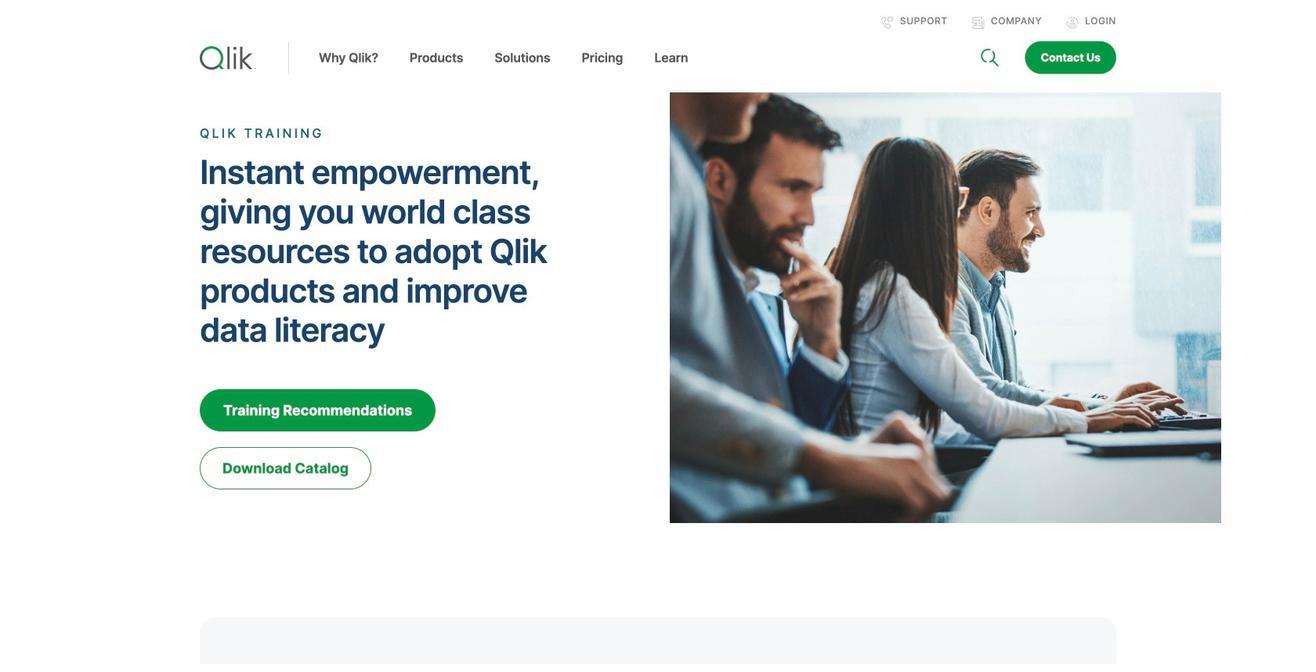 Task type: locate. For each thing, give the bounding box(es) containing it.
company image
[[972, 16, 985, 29]]

support image
[[882, 16, 894, 29]]



Task type: describe. For each thing, give the bounding box(es) containing it.
qlik training: adopt to qlik products & improve data literacy image
[[670, 92, 1222, 524]]

qlik image
[[200, 46, 256, 70]]

login image
[[1067, 16, 1079, 29]]



